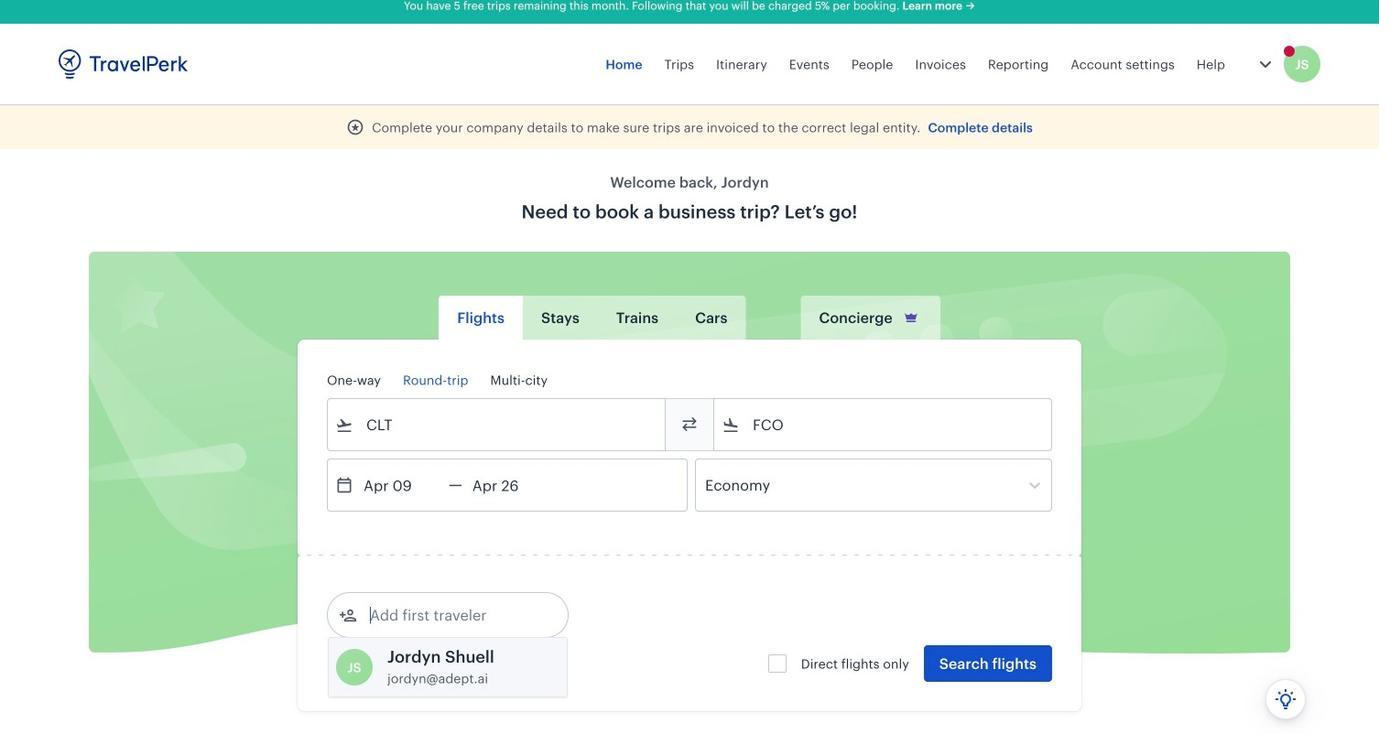 Task type: describe. For each thing, give the bounding box(es) containing it.
From search field
[[354, 410, 641, 440]]

Return text field
[[463, 460, 558, 511]]

Add first traveler search field
[[357, 601, 548, 630]]



Task type: vqa. For each thing, say whether or not it's contained in the screenshot.
united airlines icon
no



Task type: locate. For each thing, give the bounding box(es) containing it.
To search field
[[740, 410, 1028, 440]]

Depart text field
[[354, 460, 449, 511]]



